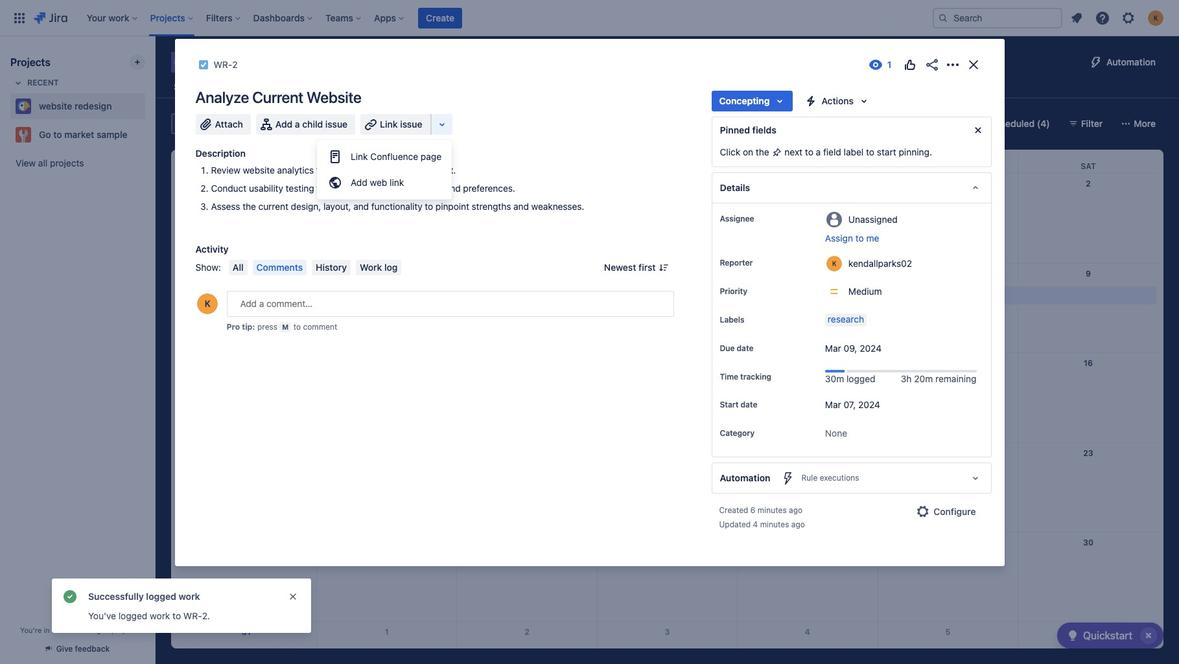 Task type: vqa. For each thing, say whether or not it's contained in the screenshot.
"off"
no



Task type: describe. For each thing, give the bounding box(es) containing it.
to inside button
[[856, 233, 864, 244]]

project settings
[[788, 81, 855, 92]]

row containing 21
[[176, 443, 1158, 533]]

analyze inside button
[[785, 290, 819, 301]]

analyze current website inside button
[[785, 290, 891, 301]]

0 vertical spatial redesign
[[254, 53, 314, 71]]

0 vertical spatial 2024
[[777, 118, 801, 129]]

me
[[866, 233, 879, 244]]

23
[[1083, 448, 1093, 458]]

wr-2
[[214, 59, 238, 70]]

30 link
[[1078, 533, 1099, 554]]

pinpoint
[[436, 201, 469, 212]]

current
[[258, 201, 288, 212]]

1 horizontal spatial 2
[[525, 628, 530, 638]]

analytics
[[277, 165, 314, 176]]

none
[[825, 428, 847, 439]]

reporter pin to top. only you can see pinned fields. image
[[756, 258, 766, 268]]

mar 09, 2024
[[825, 343, 882, 354]]

managed
[[78, 626, 109, 635]]

1 horizontal spatial and
[[445, 183, 461, 194]]

0 vertical spatial website redesign
[[197, 53, 314, 71]]

sun link
[[235, 150, 257, 173]]

10 cell
[[176, 353, 317, 443]]

12 cell
[[457, 353, 597, 443]]

go to market sample link
[[10, 122, 140, 148]]

link for link issue
[[380, 119, 398, 130]]

you've
[[88, 611, 116, 622]]

0 horizontal spatial the
[[243, 201, 256, 212]]

time tracking
[[720, 372, 771, 382]]

1 horizontal spatial the
[[756, 147, 769, 158]]

link web pages and more image
[[434, 117, 450, 132]]

areas
[[360, 165, 383, 176]]

automation image
[[1088, 54, 1104, 70]]

31
[[242, 628, 251, 638]]

rule
[[802, 473, 818, 483]]

layout,
[[324, 201, 351, 212]]

all
[[233, 262, 244, 273]]

add for add web link
[[351, 177, 367, 188]]

give
[[56, 644, 73, 654]]

review website analytics to identify areas for improvement.
[[211, 165, 456, 176]]

mon
[[377, 161, 396, 171]]

next month image
[[835, 116, 850, 132]]

add for add a child issue
[[275, 119, 293, 130]]

5 link
[[938, 623, 958, 643]]

21 link
[[797, 443, 818, 464]]

sat link
[[1078, 150, 1099, 173]]

2 horizontal spatial 6
[[1086, 628, 1091, 638]]

start
[[877, 147, 896, 158]]

priority
[[720, 287, 748, 296]]

analyze current website inside dialog
[[195, 88, 362, 106]]

mar for mar 07, 2024
[[825, 400, 841, 411]]

website inside the analyze current website button
[[856, 290, 891, 301]]

project
[[111, 626, 135, 635]]

activity
[[195, 244, 229, 255]]

successfully
[[88, 591, 144, 602]]

analyze current website row
[[176, 263, 1158, 353]]

search image
[[938, 13, 948, 23]]

5
[[945, 628, 951, 638]]

pro
[[227, 322, 240, 332]]

9
[[1086, 269, 1091, 279]]

assign to me
[[825, 233, 879, 244]]

current inside dialog
[[252, 88, 303, 106]]

press
[[257, 322, 277, 332]]

board link
[[227, 75, 258, 99]]

to left start
[[866, 147, 875, 158]]

add web link
[[351, 177, 404, 188]]

assign to me button
[[825, 232, 978, 245]]

work for you've logged work to wr-2.
[[150, 611, 170, 622]]

1 vertical spatial ago
[[791, 520, 805, 530]]

0 horizontal spatial 3 link
[[236, 264, 257, 285]]

labels
[[720, 315, 745, 325]]

history
[[316, 262, 347, 273]]

6 inside created 6 minutes ago updated 4 minutes ago
[[751, 506, 756, 516]]

to right m
[[294, 322, 301, 332]]

mon link
[[375, 150, 399, 173]]

project settings link
[[785, 75, 858, 99]]

attach
[[215, 119, 243, 130]]

strengths
[[472, 201, 511, 212]]

research
[[828, 314, 864, 325]]

sun
[[238, 161, 255, 171]]

26
[[382, 179, 392, 189]]

close image
[[966, 57, 981, 73]]

30m
[[825, 373, 844, 384]]

show:
[[195, 262, 221, 273]]

0 vertical spatial website
[[197, 53, 251, 71]]

mar 07, 2024
[[825, 400, 880, 411]]

automation inside button
[[1107, 56, 1156, 67]]

dismiss quickstart image
[[1138, 626, 1159, 646]]

wr- inside analyze current website dialog
[[214, 59, 232, 70]]

current inside button
[[821, 290, 854, 301]]

row containing 31
[[176, 622, 1158, 664]]

work
[[360, 262, 382, 273]]

09,
[[844, 343, 857, 354]]

comments
[[256, 262, 303, 273]]

category
[[720, 429, 755, 438]]

website inside website redesign link
[[39, 100, 72, 112]]

concepting
[[719, 95, 770, 106]]

improvement.
[[399, 165, 456, 176]]

research link
[[825, 314, 867, 327]]

3 for leftmost 3 link
[[244, 269, 249, 279]]

conduct usability testing to understand user pain points and preferences.
[[211, 183, 515, 194]]

due date pin to top. only you can see pinned fields. image
[[756, 344, 767, 354]]

4 inside created 6 minutes ago updated 4 minutes ago
[[753, 520, 758, 530]]

start
[[720, 400, 739, 410]]

confluence
[[370, 151, 418, 162]]

menu bar inside analyze current website dialog
[[226, 260, 404, 275]]

tip:
[[242, 322, 255, 332]]

logged for successfully
[[146, 591, 176, 602]]

configure link
[[910, 502, 984, 523]]

history button
[[312, 260, 351, 275]]

issue inside add a child issue button
[[325, 119, 348, 130]]

0 horizontal spatial 4 link
[[376, 264, 397, 285]]

2024 for mar 09, 2024
[[860, 343, 882, 354]]

31 link
[[236, 623, 257, 643]]

more information about this user image
[[827, 256, 842, 272]]

issue inside link issue button
[[400, 119, 422, 130]]

4 inside analyze current website row
[[384, 269, 389, 279]]

march
[[747, 118, 775, 129]]

link for link confluence page
[[351, 151, 368, 162]]

create
[[426, 12, 455, 23]]

26 link
[[376, 174, 397, 194]]

2 horizontal spatial 2
[[1086, 179, 1091, 189]]

a inside add a child issue button
[[295, 119, 300, 130]]

3 for the right 3 link
[[665, 628, 670, 638]]

identify
[[327, 165, 358, 176]]

work log
[[360, 262, 398, 273]]

to right testing at the top of page
[[317, 183, 325, 194]]

21
[[803, 448, 812, 458]]



Task type: locate. For each thing, give the bounding box(es) containing it.
minutes right created
[[758, 506, 787, 516]]

6 link right first
[[657, 264, 678, 285]]

6 link inside analyze current website row
[[657, 264, 678, 285]]

primary element
[[8, 0, 923, 36]]

1 vertical spatial mar
[[825, 400, 841, 411]]

16
[[1084, 359, 1093, 368]]

automation inside analyze current website dialog
[[720, 473, 771, 484]]

1 horizontal spatial 3
[[665, 628, 670, 638]]

22 link
[[938, 443, 958, 464]]

2 horizontal spatial 4
[[805, 628, 810, 638]]

date for mar 07, 2024
[[741, 400, 757, 410]]

conduct
[[211, 183, 247, 194]]

current up research
[[821, 290, 854, 301]]

0 vertical spatial the
[[756, 147, 769, 158]]

minutes
[[758, 506, 787, 516], [760, 520, 789, 530]]

1 horizontal spatial website
[[856, 290, 891, 301]]

and up pinpoint
[[445, 183, 461, 194]]

redesign
[[254, 53, 314, 71], [75, 100, 112, 112]]

0 horizontal spatial add
[[275, 119, 293, 130]]

17 cell
[[176, 443, 317, 533]]

1 horizontal spatial current
[[821, 290, 854, 301]]

priority pin to top. only you can see pinned fields. image
[[750, 287, 760, 297]]

actions
[[822, 95, 854, 106]]

a left "child"
[[295, 119, 300, 130]]

16 link
[[1078, 353, 1099, 374]]

comment
[[303, 322, 337, 332]]

a right in
[[52, 626, 56, 635]]

current up add a child issue button
[[252, 88, 303, 106]]

1 horizontal spatial a
[[295, 119, 300, 130]]

2024 right fields
[[777, 118, 801, 129]]

website redesign up market
[[39, 100, 112, 112]]

automation right "automation" image
[[1107, 56, 1156, 67]]

25
[[241, 179, 251, 189]]

0 horizontal spatial redesign
[[75, 100, 112, 112]]

view
[[16, 158, 36, 169]]

add people image
[[333, 116, 349, 132]]

fri
[[942, 161, 954, 171]]

testing
[[286, 183, 314, 194]]

row containing 25
[[176, 174, 1158, 263]]

analyze current website dialog
[[175, 39, 1005, 567]]

logged
[[847, 373, 876, 384], [146, 591, 176, 602], [119, 611, 147, 622]]

1 horizontal spatial website redesign
[[197, 53, 314, 71]]

add inside add a child issue button
[[275, 119, 293, 130]]

6 link left dismiss quickstart 'image' on the bottom of page
[[1078, 623, 1099, 643]]

all
[[38, 158, 48, 169]]

give feedback
[[56, 644, 110, 654]]

0 horizontal spatial 6
[[665, 269, 670, 279]]

0 horizontal spatial current
[[252, 88, 303, 106]]

pain
[[397, 183, 415, 194]]

2
[[232, 59, 238, 70], [1086, 179, 1091, 189], [525, 628, 530, 638]]

assess
[[211, 201, 240, 212]]

analyze current website up add a child issue button
[[195, 88, 362, 106]]

sample
[[97, 129, 127, 140]]

add
[[275, 119, 293, 130], [351, 177, 367, 188]]

mar left 09,
[[825, 343, 841, 354]]

1 vertical spatial work
[[150, 611, 170, 622]]

0 horizontal spatial 4
[[384, 269, 389, 279]]

task image
[[198, 60, 208, 70]]

first
[[639, 262, 656, 273]]

website down "kendallparks02" at the top right of the page
[[856, 290, 891, 301]]

work for successfully logged work
[[179, 591, 200, 602]]

minutes right updated
[[760, 520, 789, 530]]

1 vertical spatial date
[[741, 400, 757, 410]]

wr- down successfully logged work
[[183, 611, 202, 622]]

6 right created
[[751, 506, 756, 516]]

1 horizontal spatial 6
[[751, 506, 756, 516]]

to left me
[[856, 233, 864, 244]]

vote options: no one has voted for this issue yet. image
[[902, 57, 918, 73]]

3 down the 30 row
[[665, 628, 670, 638]]

row
[[176, 150, 1158, 173], [176, 174, 1158, 263], [176, 443, 1158, 533], [176, 622, 1158, 664]]

m
[[282, 323, 289, 331]]

work down successfully logged work
[[150, 611, 170, 622]]

comments button
[[253, 260, 307, 275]]

1 horizontal spatial analyze
[[785, 290, 819, 301]]

page
[[421, 151, 442, 162]]

2 issue from the left
[[400, 119, 422, 130]]

the down the 25 link
[[243, 201, 256, 212]]

issue left link web pages and more image
[[400, 119, 422, 130]]

0 vertical spatial add
[[275, 119, 293, 130]]

automation element
[[712, 463, 992, 494]]

unassigned
[[849, 214, 898, 225]]

1 vertical spatial 2 link
[[517, 623, 537, 643]]

1 vertical spatial 3
[[665, 628, 670, 638]]

2 mar from the top
[[825, 400, 841, 411]]

and down conduct usability testing to understand user pain points and preferences. at the top of the page
[[353, 201, 369, 212]]

logged up project
[[119, 611, 147, 622]]

actions image
[[945, 57, 960, 73]]

1 vertical spatial a
[[816, 147, 821, 158]]

to
[[53, 129, 62, 140], [805, 147, 813, 158], [866, 147, 875, 158], [316, 165, 325, 176], [317, 183, 325, 194], [425, 201, 433, 212], [856, 233, 864, 244], [294, 322, 301, 332], [173, 611, 181, 622]]

pinning.
[[899, 147, 932, 158]]

1 horizontal spatial 2 link
[[1078, 174, 1099, 194]]

group containing link confluence page
[[317, 140, 452, 200]]

1 horizontal spatial analyze current website
[[785, 290, 891, 301]]

0 vertical spatial date
[[737, 344, 754, 353]]

design,
[[291, 201, 321, 212]]

tracking
[[740, 372, 771, 382]]

feedback
[[75, 644, 110, 654]]

assign
[[825, 233, 853, 244]]

1 vertical spatial 6
[[751, 506, 756, 516]]

menu bar containing all
[[226, 260, 404, 275]]

3 link right show:
[[236, 264, 257, 285]]

0 horizontal spatial link
[[351, 151, 368, 162]]

0 vertical spatial 3 link
[[236, 264, 257, 285]]

1 vertical spatial 4
[[753, 520, 758, 530]]

0 vertical spatial 2 link
[[1078, 174, 1099, 194]]

0 horizontal spatial analyze
[[195, 88, 249, 106]]

logged right 30m
[[847, 373, 876, 384]]

analyze current website up research
[[785, 290, 891, 301]]

view all projects
[[16, 158, 84, 169]]

2 horizontal spatial and
[[514, 201, 529, 212]]

1 vertical spatial logged
[[146, 591, 176, 602]]

2024 right 07,
[[858, 400, 880, 411]]

current
[[252, 88, 303, 106], [821, 290, 854, 301]]

for
[[385, 165, 397, 176]]

details element
[[712, 172, 992, 204]]

1 horizontal spatial 4 link
[[797, 623, 818, 643]]

summary
[[174, 81, 214, 92]]

jira image
[[34, 10, 67, 26], [34, 10, 67, 26]]

2 inside analyze current website dialog
[[232, 59, 238, 70]]

project
[[788, 81, 818, 92]]

1 horizontal spatial redesign
[[254, 53, 314, 71]]

analyze current website button
[[740, 286, 1157, 305]]

add a child issue
[[275, 119, 348, 130]]

0 vertical spatial 6
[[665, 269, 670, 279]]

copy link to issue image
[[235, 59, 245, 69]]

1 vertical spatial minutes
[[760, 520, 789, 530]]

add inside add web link button
[[351, 177, 367, 188]]

work up the you've logged work to wr-2. at bottom
[[179, 591, 200, 602]]

1 vertical spatial current
[[821, 290, 854, 301]]

website up board
[[197, 53, 251, 71]]

0 horizontal spatial analyze current website
[[195, 88, 362, 106]]

created
[[719, 506, 748, 516]]

16 row
[[176, 353, 1158, 443]]

2 vertical spatial 4
[[805, 628, 810, 638]]

1 vertical spatial 2
[[1086, 179, 1091, 189]]

created 6 minutes ago updated 4 minutes ago
[[719, 506, 805, 530]]

website redesign up board
[[197, 53, 314, 71]]

Search field
[[933, 7, 1063, 28]]

website redesign link
[[10, 93, 140, 119]]

to left identify
[[316, 165, 325, 176]]

1 horizontal spatial add
[[351, 177, 367, 188]]

points
[[417, 183, 443, 194]]

to left 2.
[[173, 611, 181, 622]]

30 row
[[176, 533, 1158, 622]]

redesign up go to market sample
[[75, 100, 112, 112]]

1 vertical spatial wr-
[[183, 611, 202, 622]]

mar for mar 09, 2024
[[825, 343, 841, 354]]

1 mar from the top
[[825, 343, 841, 354]]

2 horizontal spatial a
[[816, 147, 821, 158]]

3h
[[901, 373, 912, 384]]

website down recent
[[39, 100, 72, 112]]

website up add people icon
[[307, 88, 362, 106]]

1 vertical spatial analyze
[[785, 290, 819, 301]]

1 vertical spatial automation
[[720, 473, 771, 484]]

the right on
[[756, 147, 769, 158]]

0 vertical spatial automation
[[1107, 56, 1156, 67]]

0 vertical spatial analyze
[[195, 88, 249, 106]]

assess the current design, layout, and functionality to pinpoint strengths and weaknesses.
[[211, 201, 584, 212]]

configure
[[934, 507, 976, 518]]

0 vertical spatial current
[[252, 88, 303, 106]]

3
[[244, 269, 249, 279], [665, 628, 670, 638]]

analyze right priority pin to top. only you can see pinned fields. icon
[[785, 290, 819, 301]]

0 vertical spatial link
[[380, 119, 398, 130]]

link up areas
[[351, 151, 368, 162]]

to right go
[[53, 129, 62, 140]]

analyze current website grid
[[176, 150, 1158, 664]]

pro tip: press m to comment
[[227, 322, 337, 332]]

19 cell
[[457, 443, 597, 533]]

date right start
[[741, 400, 757, 410]]

website inside analyze current website dialog
[[243, 165, 275, 176]]

usability
[[249, 183, 283, 194]]

logged up the you've logged work to wr-2. at bottom
[[146, 591, 176, 602]]

time tracking pin to top. only you can see pinned fields. image
[[774, 372, 784, 382]]

reporter
[[720, 258, 753, 268]]

0 vertical spatial 4 link
[[376, 264, 397, 285]]

0 horizontal spatial website
[[307, 88, 362, 106]]

automation up created
[[720, 473, 771, 484]]

0 vertical spatial analyze current website
[[195, 88, 362, 106]]

0 horizontal spatial and
[[353, 201, 369, 212]]

1 vertical spatial website
[[856, 290, 891, 301]]

1 vertical spatial the
[[243, 201, 256, 212]]

previous month image
[[809, 116, 824, 132]]

website up 25
[[243, 165, 275, 176]]

1 horizontal spatial 4
[[753, 520, 758, 530]]

click
[[720, 147, 740, 158]]

1 horizontal spatial automation
[[1107, 56, 1156, 67]]

you're
[[20, 626, 42, 635]]

1 vertical spatial link
[[351, 151, 368, 162]]

in
[[44, 626, 50, 635]]

menu bar
[[226, 260, 404, 275]]

0 horizontal spatial website redesign
[[39, 100, 112, 112]]

a for next to a field label to start pinning.
[[816, 147, 821, 158]]

logged for you've
[[119, 611, 147, 622]]

11 cell
[[317, 353, 457, 443]]

3 row from the top
[[176, 443, 1158, 533]]

0 vertical spatial work
[[179, 591, 200, 602]]

pinned fields
[[720, 124, 777, 135]]

0 horizontal spatial 2 link
[[517, 623, 537, 643]]

1
[[385, 628, 389, 638]]

user
[[377, 183, 395, 194]]

2024 for mar 07, 2024
[[858, 400, 880, 411]]

analyze up search calendar text field
[[195, 88, 249, 106]]

Add a comment… field
[[227, 291, 674, 317]]

0 horizontal spatial 3
[[244, 269, 249, 279]]

add web link button
[[317, 170, 452, 196]]

2 row from the top
[[176, 174, 1158, 263]]

0 vertical spatial 2
[[232, 59, 238, 70]]

2 vertical spatial 6
[[1086, 628, 1091, 638]]

website redesign
[[197, 53, 314, 71], [39, 100, 112, 112]]

3 link down the 30 row
[[657, 623, 678, 643]]

1 horizontal spatial 6 link
[[1078, 623, 1099, 643]]

1 vertical spatial website redesign
[[39, 100, 112, 112]]

due date
[[720, 344, 754, 353]]

1 row from the top
[[176, 150, 1158, 173]]

date
[[737, 344, 754, 353], [741, 400, 757, 410]]

group
[[317, 140, 452, 200]]

you've logged work to wr-2.
[[88, 611, 210, 622]]

2 vertical spatial a
[[52, 626, 56, 635]]

0 vertical spatial logged
[[847, 373, 876, 384]]

collapse recent projects image
[[10, 75, 26, 91]]

3 inside analyze current website row
[[244, 269, 249, 279]]

0 vertical spatial minutes
[[758, 506, 787, 516]]

hide message image
[[970, 123, 986, 138]]

add left "child"
[[275, 119, 293, 130]]

1 vertical spatial 4 link
[[797, 623, 818, 643]]

link up confluence
[[380, 119, 398, 130]]

0 vertical spatial a
[[295, 119, 300, 130]]

3 right all
[[244, 269, 249, 279]]

link confluence page
[[351, 151, 442, 162]]

mar
[[825, 343, 841, 354], [825, 400, 841, 411]]

6 inside analyze current website row
[[665, 269, 670, 279]]

logged for 30m
[[847, 373, 876, 384]]

0 vertical spatial ago
[[789, 506, 803, 516]]

check image
[[1065, 628, 1081, 644]]

2 vertical spatial 2024
[[858, 400, 880, 411]]

next to a field label to start pinning.
[[782, 147, 932, 158]]

1 vertical spatial website
[[39, 100, 72, 112]]

0 vertical spatial 6 link
[[657, 264, 678, 285]]

1 vertical spatial add
[[351, 177, 367, 188]]

attach button
[[195, 114, 251, 135]]

1 vertical spatial analyze current website
[[785, 290, 891, 301]]

Search calendar text field
[[172, 115, 271, 133]]

create banner
[[0, 0, 1179, 36]]

1 horizontal spatial work
[[179, 591, 200, 602]]

0 horizontal spatial a
[[52, 626, 56, 635]]

to up thu
[[805, 147, 813, 158]]

0 horizontal spatial wr-
[[183, 611, 202, 622]]

0 vertical spatial wr-
[[214, 59, 232, 70]]

march 2024
[[747, 118, 801, 129]]

updated
[[719, 520, 751, 530]]

add a child issue button
[[256, 114, 355, 135]]

1 vertical spatial 2024
[[860, 343, 882, 354]]

quickstart button
[[1057, 623, 1164, 649]]

4 row from the top
[[176, 622, 1158, 664]]

time
[[720, 372, 738, 382]]

mar left 07,
[[825, 400, 841, 411]]

redesign right copy link to issue icon
[[254, 53, 314, 71]]

a left field
[[816, 147, 821, 158]]

issue right "child"
[[325, 119, 348, 130]]

weaknesses.
[[531, 201, 584, 212]]

6 right check image at right bottom
[[1086, 628, 1091, 638]]

1 horizontal spatial link
[[380, 119, 398, 130]]

2 vertical spatial website
[[243, 165, 275, 176]]

tab list
[[163, 75, 866, 99]]

a
[[295, 119, 300, 130], [816, 147, 821, 158], [52, 626, 56, 635]]

logged inside analyze current website dialog
[[847, 373, 876, 384]]

date for mar 09, 2024
[[737, 344, 754, 353]]

add down areas
[[351, 177, 367, 188]]

0 horizontal spatial 2
[[232, 59, 238, 70]]

1 issue from the left
[[325, 119, 348, 130]]

22
[[943, 448, 953, 458]]

2 vertical spatial 2
[[525, 628, 530, 638]]

dismiss image
[[288, 592, 298, 602]]

group inside analyze current website dialog
[[317, 140, 452, 200]]

website inside analyze current website dialog
[[307, 88, 362, 106]]

wr- left copy link to issue icon
[[214, 59, 232, 70]]

6 right first
[[665, 269, 670, 279]]

success image
[[62, 589, 78, 605]]

18 cell
[[317, 443, 457, 533]]

6
[[665, 269, 670, 279], [751, 506, 756, 516], [1086, 628, 1091, 638]]

fields
[[752, 124, 777, 135]]

tab list containing calendar
[[163, 75, 866, 99]]

row containing sun
[[176, 150, 1158, 173]]

and right strengths
[[514, 201, 529, 212]]

3h 20m remaining
[[901, 373, 977, 384]]

0 horizontal spatial issue
[[325, 119, 348, 130]]

analyze inside dialog
[[195, 88, 249, 106]]

market
[[64, 129, 94, 140]]

a for you're in a team-managed project
[[52, 626, 56, 635]]

1 vertical spatial 3 link
[[657, 623, 678, 643]]

to down points
[[425, 201, 433, 212]]

1 horizontal spatial 3 link
[[657, 623, 678, 643]]

1 vertical spatial redesign
[[75, 100, 112, 112]]

2024 right 09,
[[860, 343, 882, 354]]

newest
[[604, 262, 636, 273]]

date left due date pin to top. only you can see pinned fields. icon
[[737, 344, 754, 353]]

newest first button
[[596, 260, 674, 275]]



